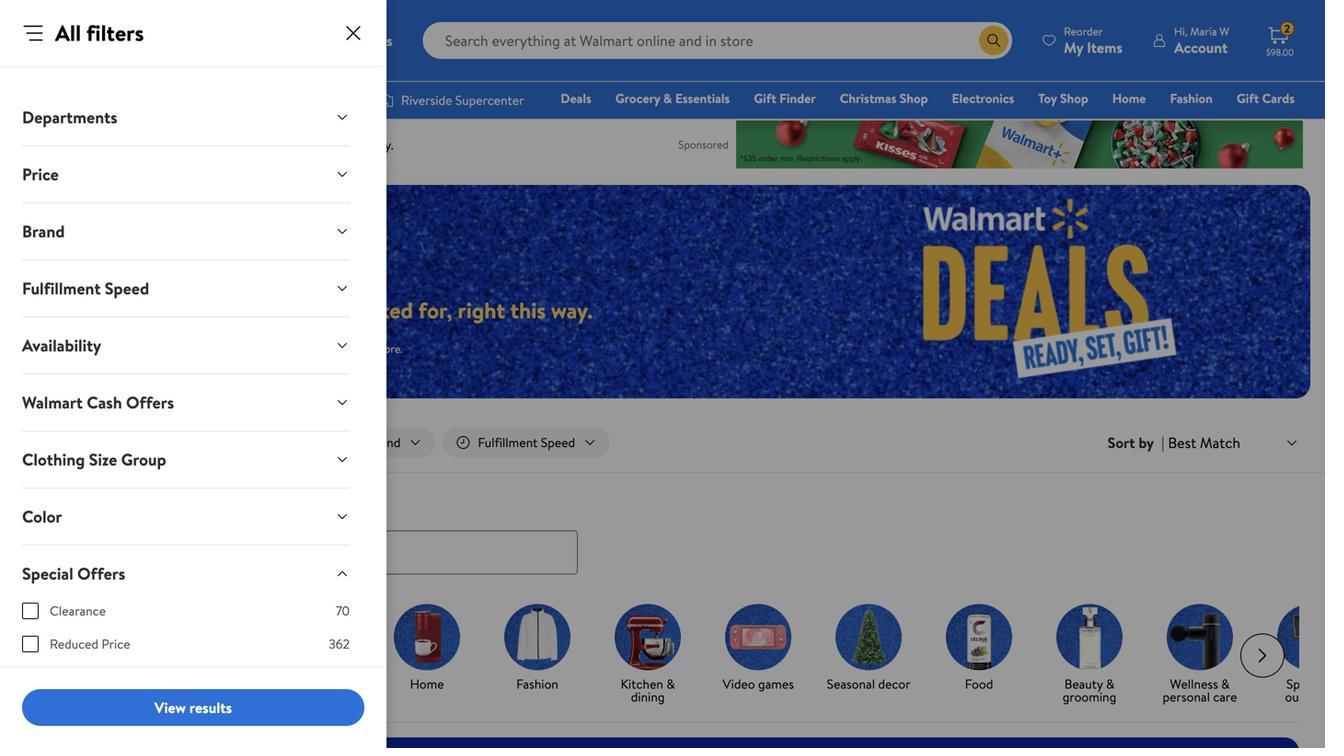 Task type: describe. For each thing, give the bounding box(es) containing it.
grocery & essentials
[[615, 89, 730, 107]]

$98.00
[[1266, 46, 1294, 58]]

1 vertical spatial offers
[[77, 562, 125, 585]]

price inside "dropdown button"
[[22, 163, 59, 186]]

& for grooming
[[1106, 675, 1115, 693]]

decor
[[878, 675, 911, 693]]

in-
[[363, 341, 376, 356]]

rain
[[145, 341, 163, 356]]

shop holiday decor. image
[[836, 604, 902, 671]]

availability button
[[7, 318, 364, 374]]

toys link
[[158, 604, 254, 694]]

on
[[173, 295, 197, 326]]

size
[[89, 448, 117, 471]]

shop toys. image
[[173, 604, 239, 671]]

grooming
[[1063, 688, 1117, 706]]

while supplies last. no rain checks. select items may not be available in-store.
[[37, 341, 403, 356]]

1 vertical spatial home link
[[379, 604, 475, 694]]

home image
[[394, 604, 460, 671]]

no
[[128, 341, 142, 356]]

this
[[510, 295, 546, 326]]

gift cards registry
[[1083, 89, 1295, 133]]

finder
[[780, 89, 816, 107]]

savings
[[98, 295, 167, 326]]

toy
[[1038, 89, 1057, 107]]

food link
[[931, 604, 1027, 694]]

gift cards link
[[1229, 88, 1303, 108]]

all filters image
[[28, 435, 57, 450]]

way.
[[551, 295, 593, 326]]

reduced
[[50, 635, 99, 653]]

essentials
[[675, 89, 730, 107]]

one debit link
[[1146, 114, 1224, 134]]

seasonal decor link
[[821, 604, 917, 694]]

price button
[[7, 146, 364, 202]]

for,
[[418, 295, 452, 326]]

flash deals
[[65, 675, 127, 693]]

toys
[[194, 675, 218, 693]]

filters
[[86, 17, 144, 48]]

care
[[1213, 688, 1237, 706]]

2
[[1285, 21, 1290, 37]]

personal
[[1163, 688, 1210, 706]]

color button
[[7, 489, 364, 545]]

deals inside deals "search box"
[[22, 494, 62, 517]]

debit
[[1185, 115, 1216, 133]]

group
[[121, 448, 166, 471]]

1 vertical spatial home
[[410, 675, 444, 693]]

walmart image
[[29, 26, 149, 55]]

available
[[320, 341, 360, 356]]

reduced price
[[50, 635, 130, 653]]

sort
[[1108, 433, 1135, 453]]

right
[[458, 295, 505, 326]]

gift for finder
[[754, 89, 776, 107]]

toy shop link
[[1030, 88, 1097, 108]]

clearance
[[50, 602, 106, 620]]

fulfillment speed
[[22, 277, 149, 300]]

Walmart Site-Wide search field
[[423, 22, 1012, 59]]

Deals search field
[[0, 494, 1325, 575]]

electronics
[[952, 89, 1015, 107]]

special
[[22, 562, 73, 585]]

clothing size group button
[[7, 432, 364, 488]]

0 vertical spatial fashion
[[1170, 89, 1213, 107]]

registry link
[[1075, 114, 1138, 134]]

special offers group
[[22, 602, 350, 701]]

games
[[758, 675, 794, 693]]

shop fashion. image
[[504, 604, 571, 671]]

departments
[[22, 106, 117, 129]]

beauty & grooming
[[1063, 675, 1117, 706]]

grocery
[[615, 89, 660, 107]]

select
[[203, 341, 233, 356]]

cash
[[87, 391, 122, 414]]

view results
[[154, 697, 232, 718]]

Search in deals search field
[[22, 531, 578, 575]]

all filters
[[55, 17, 144, 48]]

brand button
[[7, 203, 364, 260]]

sponsored
[[678, 137, 729, 152]]

clothing
[[22, 448, 85, 471]]

by
[[1139, 433, 1154, 453]]

wellness & personal care
[[1163, 675, 1237, 706]]

flash deals link
[[48, 604, 144, 694]]

beauty
[[1065, 675, 1103, 693]]

christmas shop
[[840, 89, 928, 107]]

last.
[[107, 341, 125, 356]]

registry
[[1083, 115, 1130, 133]]

70
[[336, 602, 350, 620]]

1 horizontal spatial walmart black friday deals for days image
[[807, 185, 1311, 399]]

gift for cards
[[1237, 89, 1259, 107]]

view
[[154, 697, 186, 718]]

color
[[22, 505, 62, 528]]

shop kitchen and dining. image
[[615, 604, 681, 671]]

shop for toy shop
[[1060, 89, 1089, 107]]

next slide for chipmodulewithimages list image
[[1241, 634, 1285, 678]]

one
[[1154, 115, 1181, 133]]

items
[[236, 341, 262, 356]]

0 horizontal spatial walmart black friday deals for days image
[[37, 227, 375, 273]]

clothing size group
[[22, 448, 166, 471]]

deals inside deals link
[[561, 89, 592, 107]]

wellness
[[1170, 675, 1218, 693]]

toy shop
[[1038, 89, 1089, 107]]

beauty & grooming link
[[1042, 604, 1138, 707]]

wellness & personal care link
[[1152, 604, 1248, 707]]



Task type: vqa. For each thing, say whether or not it's contained in the screenshot.
the information
no



Task type: locate. For each thing, give the bounding box(es) containing it.
1 vertical spatial price
[[102, 635, 130, 653]]

& inside the kitchen & dining
[[667, 675, 675, 693]]

shop food. image
[[946, 604, 1012, 671]]

gift finder link
[[746, 88, 824, 108]]

None checkbox
[[22, 603, 39, 619], [22, 636, 39, 653], [22, 603, 39, 619], [22, 636, 39, 653]]

0 vertical spatial offers
[[126, 391, 174, 414]]

deals
[[561, 89, 592, 107], [22, 494, 62, 517], [96, 675, 127, 693]]

sports 
[[1285, 675, 1325, 706]]

video games link
[[711, 604, 806, 694]]

speed
[[105, 277, 149, 300]]

one debit
[[1154, 115, 1216, 133]]

0 horizontal spatial home link
[[379, 604, 475, 694]]

gift inside gift cards registry
[[1237, 89, 1259, 107]]

home link
[[1104, 88, 1155, 108], [379, 604, 475, 694]]

& for personal
[[1221, 675, 1230, 693]]

1 shop from the left
[[900, 89, 928, 107]]

0 vertical spatial deals
[[561, 89, 592, 107]]

0 vertical spatial home
[[1112, 89, 1146, 107]]

fashion down shop fashion. image
[[516, 675, 559, 693]]

shop sports and outdoors. image
[[1277, 604, 1325, 671]]

special offers
[[22, 562, 125, 585]]

fashion up one debit link
[[1170, 89, 1213, 107]]

may
[[264, 341, 284, 356]]

deals inside flash deals link
[[96, 675, 127, 693]]

video games
[[723, 675, 794, 693]]

2 horizontal spatial deals
[[561, 89, 592, 107]]

& for essentials
[[663, 89, 672, 107]]

all
[[55, 17, 81, 48]]

sort and filter section element
[[0, 413, 1325, 472]]

price up the "brand"
[[22, 163, 59, 186]]

& for dining
[[667, 675, 675, 693]]

major
[[37, 295, 92, 326]]

Search search field
[[423, 22, 1012, 59]]

1 vertical spatial fashion
[[516, 675, 559, 693]]

shop for christmas shop
[[900, 89, 928, 107]]

all filters dialog
[[0, 0, 387, 748]]

electronics link
[[944, 88, 1023, 108]]

walmart black friday deals for days image
[[807, 185, 1311, 399], [37, 227, 375, 273]]

|
[[1162, 433, 1165, 453]]

everything
[[202, 295, 306, 326]]

shop
[[900, 89, 928, 107], [1060, 89, 1089, 107]]

tech link
[[269, 604, 364, 694]]

deals down clothing at the bottom left
[[22, 494, 62, 517]]

kitchen & dining
[[621, 675, 675, 706]]

1 vertical spatial fashion link
[[490, 604, 585, 694]]

offers up clearance
[[77, 562, 125, 585]]

sort by |
[[1108, 433, 1165, 453]]

1 horizontal spatial fashion link
[[1162, 88, 1221, 108]]

special offers button
[[7, 546, 364, 602]]

shop right christmas on the right of the page
[[900, 89, 928, 107]]

& right beauty
[[1106, 675, 1115, 693]]

shop right the toy
[[1060, 89, 1089, 107]]

fulfillment
[[22, 277, 101, 300]]

walmart cash offers
[[22, 391, 174, 414]]

results
[[189, 697, 232, 718]]

& right dining
[[667, 675, 675, 693]]

1 horizontal spatial gift
[[1237, 89, 1259, 107]]

food
[[965, 675, 993, 693]]

availability
[[22, 334, 101, 357]]

0 horizontal spatial price
[[22, 163, 59, 186]]

& right wellness
[[1221, 675, 1230, 693]]

walmart
[[22, 391, 83, 414]]

walmart+
[[1240, 115, 1295, 133]]

not
[[287, 341, 303, 356]]

grocery & essentials link
[[607, 88, 738, 108]]

deals left "grocery"
[[561, 89, 592, 107]]

supplies
[[66, 341, 104, 356]]

1 horizontal spatial fashion
[[1170, 89, 1213, 107]]

deals right flash
[[96, 675, 127, 693]]

1 horizontal spatial price
[[102, 635, 130, 653]]

home up registry at the right top
[[1112, 89, 1146, 107]]

checks.
[[166, 341, 201, 356]]

& inside beauty & grooming
[[1106, 675, 1115, 693]]

& inside wellness & personal care
[[1221, 675, 1230, 693]]

kitchen & dining link
[[600, 604, 696, 707]]

be
[[305, 341, 317, 356]]

view results button
[[22, 689, 364, 726]]

seasonal decor
[[827, 675, 911, 693]]

1 gift from the left
[[754, 89, 776, 107]]

home link up registry at the right top
[[1104, 88, 1155, 108]]

offers
[[126, 391, 174, 414], [77, 562, 125, 585]]

shop beauty and grooming. image
[[1057, 604, 1123, 671]]

1 vertical spatial deals
[[22, 494, 62, 517]]

major savings on everything they asked for, right this way.
[[37, 295, 593, 326]]

offers right cash
[[126, 391, 174, 414]]

shop video games. image
[[725, 604, 791, 671]]

0 horizontal spatial fashion link
[[490, 604, 585, 694]]

close panel image
[[342, 22, 364, 44]]

home
[[1112, 89, 1146, 107], [410, 675, 444, 693]]

0 horizontal spatial shop
[[900, 89, 928, 107]]

2 shop from the left
[[1060, 89, 1089, 107]]

1 horizontal spatial home link
[[1104, 88, 1155, 108]]

sports
[[1287, 675, 1323, 693]]

1 horizontal spatial deals
[[96, 675, 127, 693]]

brand
[[22, 220, 65, 243]]

& inside 'link'
[[663, 89, 672, 107]]

1 horizontal spatial home
[[1112, 89, 1146, 107]]

2 gift from the left
[[1237, 89, 1259, 107]]

home link right "362"
[[379, 604, 475, 694]]

gift finder
[[754, 89, 816, 107]]

seasonal
[[827, 675, 875, 693]]

store.
[[376, 341, 403, 356]]

departments button
[[7, 89, 364, 145]]

while
[[37, 341, 64, 356]]

& right "grocery"
[[663, 89, 672, 107]]

home down home image
[[410, 675, 444, 693]]

1 horizontal spatial shop
[[1060, 89, 1089, 107]]

0 horizontal spatial fashion
[[516, 675, 559, 693]]

0 horizontal spatial deals
[[22, 494, 62, 517]]

0 vertical spatial home link
[[1104, 88, 1155, 108]]

price inside special offers group
[[102, 635, 130, 653]]

2 vertical spatial deals
[[96, 675, 127, 693]]

gift left cards
[[1237, 89, 1259, 107]]

shop tech. image
[[283, 604, 350, 671]]

cards
[[1262, 89, 1295, 107]]

walmart cash offers button
[[7, 375, 364, 431]]

sports link
[[1263, 604, 1325, 707]]

price right reduced
[[102, 635, 130, 653]]

fulfillment speed button
[[7, 260, 364, 317]]

0 vertical spatial fashion link
[[1162, 88, 1221, 108]]

gift left finder
[[754, 89, 776, 107]]

0 vertical spatial price
[[22, 163, 59, 186]]

christmas
[[840, 89, 897, 107]]

0 horizontal spatial gift
[[754, 89, 776, 107]]

dining
[[631, 688, 665, 706]]

fashion link
[[1162, 88, 1221, 108], [490, 604, 585, 694]]

0 horizontal spatial home
[[410, 675, 444, 693]]

asked
[[359, 295, 413, 326]]

shop wellness and self-care. image
[[1167, 604, 1233, 671]]

flash
[[65, 675, 93, 693]]

kitchen
[[621, 675, 663, 693]]

they
[[311, 295, 353, 326]]

&
[[663, 89, 672, 107], [667, 675, 675, 693], [1106, 675, 1115, 693], [1221, 675, 1230, 693]]

flash deals image
[[63, 604, 129, 671]]



